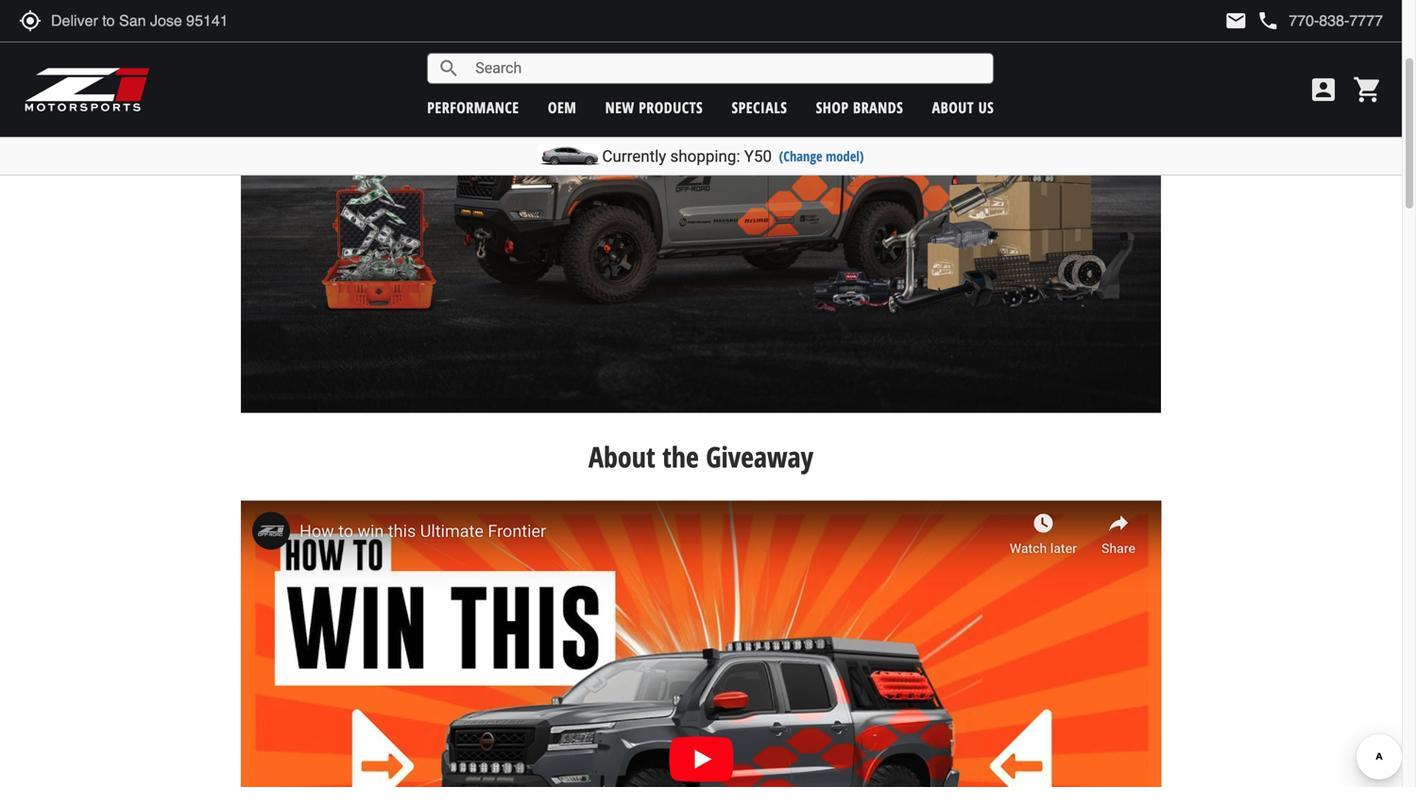 Task type: locate. For each thing, give the bounding box(es) containing it.
0 horizontal spatial about
[[589, 438, 655, 477]]

1 horizontal spatial about
[[932, 97, 974, 118]]

about left us
[[932, 97, 974, 118]]

new products
[[605, 97, 703, 118]]

0 vertical spatial about
[[932, 97, 974, 118]]

products
[[639, 97, 703, 118]]

about the giveaway
[[589, 438, 813, 477]]

shopping_cart link
[[1348, 75, 1383, 105]]

about left the the
[[589, 438, 655, 477]]

mail
[[1225, 9, 1247, 32]]

shop brands link
[[816, 97, 903, 118]]

new
[[605, 97, 635, 118]]

1 vertical spatial about
[[589, 438, 655, 477]]

us
[[978, 97, 994, 118]]

z1 motorsports logo image
[[24, 66, 151, 113]]

about
[[932, 97, 974, 118], [589, 438, 655, 477]]

search
[[438, 57, 460, 80]]

about us link
[[932, 97, 994, 118]]

currently shopping: y50 (change model)
[[602, 147, 864, 166]]

performance link
[[427, 97, 519, 118]]



Task type: vqa. For each thing, say whether or not it's contained in the screenshot.
...
no



Task type: describe. For each thing, give the bounding box(es) containing it.
specials
[[732, 97, 787, 118]]

about us
[[932, 97, 994, 118]]

shopping_cart
[[1353, 75, 1383, 105]]

mail phone
[[1225, 9, 1279, 32]]

giveaway
[[706, 438, 813, 477]]

(change
[[779, 147, 822, 165]]

new products link
[[605, 97, 703, 118]]

about for about us
[[932, 97, 974, 118]]

my_location
[[19, 9, 42, 32]]

shop brands
[[816, 97, 903, 118]]

oem link
[[548, 97, 577, 118]]

account_box link
[[1304, 75, 1343, 105]]

currently
[[602, 147, 666, 166]]

phone link
[[1257, 9, 1383, 32]]

y50
[[744, 147, 772, 166]]

mail link
[[1225, 9, 1247, 32]]

performance
[[427, 97, 519, 118]]

about for about the giveaway
[[589, 438, 655, 477]]

Search search field
[[460, 54, 993, 83]]

model)
[[826, 147, 864, 165]]

oem
[[548, 97, 577, 118]]

phone
[[1257, 9, 1279, 32]]

account_box
[[1308, 75, 1339, 105]]

shop
[[816, 97, 849, 118]]

the
[[662, 438, 699, 477]]

specials link
[[732, 97, 787, 118]]

brands
[[853, 97, 903, 118]]

(change model) link
[[779, 147, 864, 165]]

shopping:
[[670, 147, 740, 166]]



